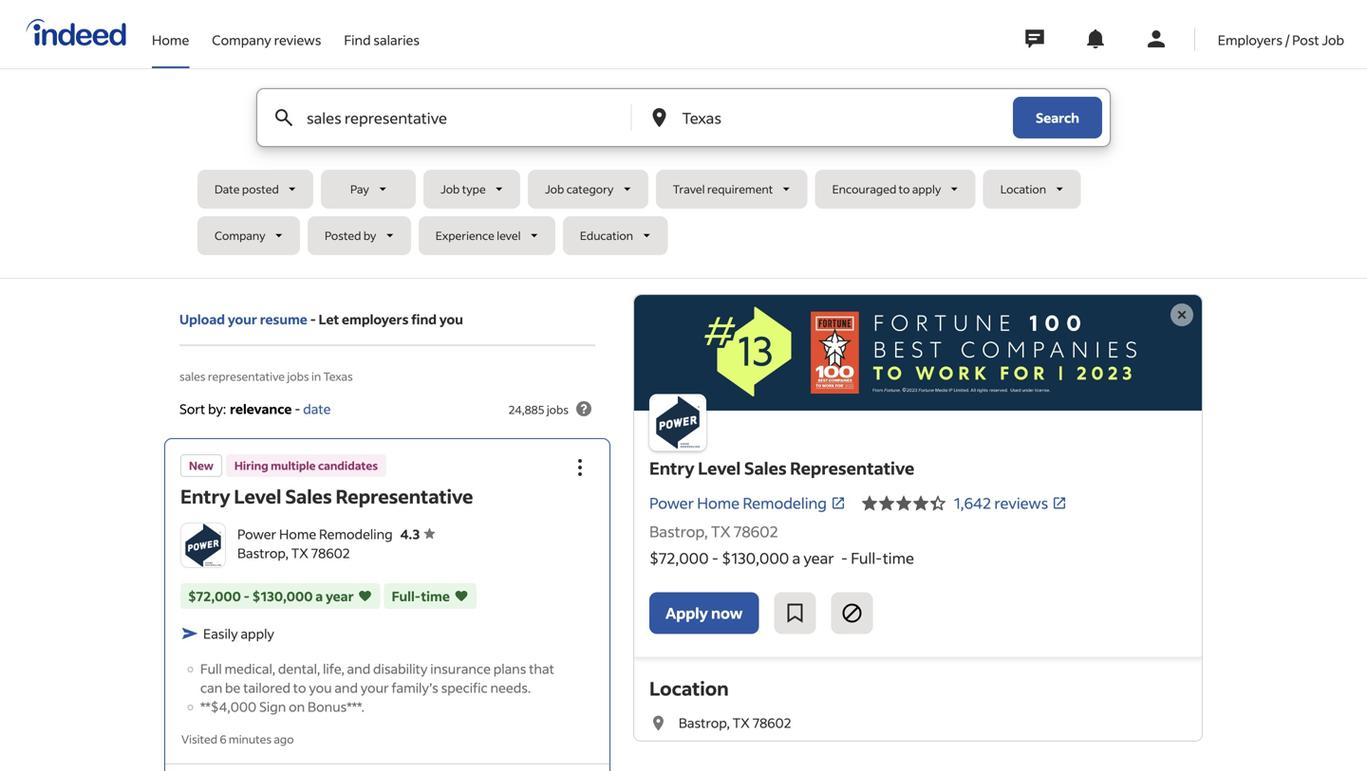 Task type: describe. For each thing, give the bounding box(es) containing it.
78602 for location
[[752, 715, 792, 732]]

2 vertical spatial home
[[279, 526, 316, 543]]

1 vertical spatial and
[[335, 680, 358, 697]]

1 vertical spatial apply
[[241, 626, 274, 643]]

/
[[1285, 31, 1290, 48]]

encouraged
[[832, 182, 897, 196]]

job category button
[[528, 170, 648, 209]]

education
[[580, 228, 633, 243]]

hiring
[[234, 458, 268, 473]]

bonus***.
[[308, 699, 365, 716]]

tx for entry level sales representative
[[711, 522, 731, 542]]

date posted button
[[197, 170, 313, 209]]

visited
[[181, 732, 217, 747]]

1 vertical spatial entry
[[180, 484, 230, 509]]

bastrop, for location
[[679, 715, 730, 732]]

employers
[[1218, 31, 1283, 48]]

4.3
[[400, 526, 420, 543]]

by
[[364, 228, 376, 243]]

posted
[[325, 228, 361, 243]]

find
[[411, 311, 437, 328]]

24,885
[[509, 402, 544, 417]]

$130,000 for $72,000 - $130,000 a year - full-time
[[722, 549, 789, 568]]

0 vertical spatial power home remodeling
[[649, 494, 827, 513]]

your inside full medical, dental, life, and disability insurance plans that can be tailored to you and your family's specific needs. **$4,000 sign on bonus***.
[[361, 680, 389, 697]]

by:
[[208, 401, 226, 418]]

easily apply
[[203, 626, 274, 643]]

Edit location text field
[[678, 89, 975, 146]]

0 vertical spatial power
[[649, 494, 694, 513]]

minutes
[[229, 732, 272, 747]]

type
[[462, 182, 486, 196]]

medical,
[[225, 661, 275, 678]]

none search field containing search
[[197, 88, 1170, 263]]

- up apply now
[[712, 549, 719, 568]]

search
[[1036, 109, 1079, 126]]

$72,000 for $72,000 - $130,000 a year - full-time
[[649, 549, 709, 568]]

be
[[225, 680, 241, 697]]

apply
[[666, 604, 708, 623]]

candidates
[[318, 458, 378, 473]]

travel requirement
[[673, 182, 773, 196]]

that
[[529, 661, 554, 678]]

1 vertical spatial full-
[[392, 588, 421, 605]]

sales representative jobs in texas
[[179, 369, 353, 384]]

post
[[1292, 31, 1319, 48]]

1,642
[[954, 494, 991, 513]]

apply now
[[666, 604, 743, 623]]

1 horizontal spatial entry level sales representative
[[649, 458, 915, 480]]

account image
[[1145, 28, 1168, 50]]

full
[[200, 661, 222, 678]]

search button
[[1013, 97, 1102, 139]]

company reviews link
[[212, 0, 321, 65]]

matches your preference image for $72,000 - $130,000 a year
[[358, 587, 373, 606]]

a for $72,000 - $130,000 a year
[[315, 588, 323, 605]]

company for company reviews
[[212, 31, 271, 48]]

1 vertical spatial level
[[234, 484, 281, 509]]

sales
[[179, 369, 206, 384]]

a for $72,000 - $130,000 a year - full-time
[[792, 549, 801, 568]]

tailored
[[243, 680, 291, 697]]

6
[[220, 732, 226, 747]]

education button
[[563, 216, 668, 255]]

0 vertical spatial entry
[[649, 458, 695, 480]]

1,642 reviews link
[[954, 494, 1067, 513]]

can
[[200, 680, 222, 697]]

search: Job title, keywords, or company text field
[[303, 89, 600, 146]]

company button
[[197, 216, 300, 255]]

travel requirement button
[[656, 170, 808, 209]]

entry level sales representative button
[[180, 484, 473, 509]]

sort by: relevance - date
[[179, 401, 331, 418]]

date
[[215, 182, 240, 196]]

notifications unread count 0 image
[[1084, 28, 1107, 50]]

upload your resume - let employers find you
[[179, 311, 463, 328]]

job category
[[545, 182, 614, 196]]

experience
[[436, 228, 494, 243]]

find salaries link
[[344, 0, 420, 65]]

let
[[319, 311, 339, 328]]

company reviews
[[212, 31, 321, 48]]

location button
[[983, 170, 1081, 209]]

job inside employers / post job link
[[1322, 31, 1344, 48]]

posted by
[[325, 228, 376, 243]]

pay
[[350, 182, 369, 196]]

0 horizontal spatial power
[[237, 526, 276, 543]]

- up easily apply
[[244, 588, 250, 605]]

1 vertical spatial bastrop, tx 78602
[[237, 545, 350, 562]]

specific
[[441, 680, 488, 697]]

0 horizontal spatial time
[[421, 588, 450, 605]]

in
[[311, 369, 321, 384]]

employers
[[342, 311, 409, 328]]

job type button
[[424, 170, 520, 209]]

to inside dropdown button
[[899, 182, 910, 196]]

1 horizontal spatial level
[[698, 458, 741, 480]]

1 vertical spatial sales
[[285, 484, 332, 509]]

now
[[711, 604, 743, 623]]

employers / post job
[[1218, 31, 1344, 48]]

family's
[[392, 680, 438, 697]]

0 horizontal spatial entry level sales representative
[[180, 484, 473, 509]]

help icon image
[[573, 398, 595, 421]]

home link
[[152, 0, 189, 65]]

full-time
[[392, 588, 450, 605]]

$130,000 for $72,000 - $130,000 a year
[[252, 588, 313, 605]]

multiple
[[271, 458, 316, 473]]

0 horizontal spatial jobs
[[287, 369, 309, 384]]

1 vertical spatial home
[[697, 494, 740, 513]]

4.3 out of five stars rating image
[[400, 526, 435, 543]]

matches your preference image for full-time
[[454, 587, 469, 606]]

apply inside dropdown button
[[912, 182, 941, 196]]

find salaries
[[344, 31, 420, 48]]

sign
[[259, 699, 286, 716]]

find
[[344, 31, 371, 48]]

0 vertical spatial you
[[439, 311, 463, 328]]

travel
[[673, 182, 705, 196]]

salaries
[[374, 31, 420, 48]]

encouraged to apply
[[832, 182, 941, 196]]

$72,000 - $130,000 a year - full-time
[[649, 549, 914, 568]]



Task type: locate. For each thing, give the bounding box(es) containing it.
entry
[[649, 458, 695, 480], [180, 484, 230, 509]]

0 vertical spatial your
[[228, 311, 257, 328]]

0 horizontal spatial you
[[309, 680, 332, 697]]

not interested image
[[841, 602, 863, 625]]

1 vertical spatial power home remodeling
[[237, 526, 393, 543]]

you
[[439, 311, 463, 328], [309, 680, 332, 697]]

0 vertical spatial company
[[212, 31, 271, 48]]

1 vertical spatial your
[[361, 680, 389, 697]]

1 vertical spatial entry level sales representative
[[180, 484, 473, 509]]

1 vertical spatial year
[[326, 588, 354, 605]]

1 vertical spatial bastrop,
[[237, 545, 289, 562]]

new
[[189, 458, 214, 473]]

1 matches your preference image from the left
[[358, 587, 373, 606]]

2 horizontal spatial home
[[697, 494, 740, 513]]

4.3 out of 5 stars image
[[861, 492, 947, 515]]

1 horizontal spatial remodeling
[[743, 494, 827, 513]]

posted by button
[[308, 216, 411, 255]]

dental,
[[278, 661, 320, 678]]

0 horizontal spatial job
[[441, 182, 460, 196]]

job actions for entry level sales representative is collapsed image
[[569, 457, 592, 479]]

year up life,
[[326, 588, 354, 605]]

78602 for entry level sales representative
[[734, 522, 778, 542]]

0 horizontal spatial to
[[293, 680, 306, 697]]

company for company
[[215, 228, 265, 243]]

relevance
[[230, 401, 292, 418]]

you right find
[[439, 311, 463, 328]]

entry level sales representative up power home remodeling link
[[649, 458, 915, 480]]

1 vertical spatial jobs
[[547, 402, 569, 417]]

sales up power home remodeling link
[[744, 458, 787, 480]]

jobs left help icon
[[547, 402, 569, 417]]

1 horizontal spatial $130,000
[[722, 549, 789, 568]]

save this job image
[[784, 602, 806, 625]]

24,885 jobs
[[509, 402, 569, 417]]

- up not interested icon
[[841, 549, 848, 568]]

hiring multiple candidates
[[234, 458, 378, 473]]

remodeling down entry level sales representative button
[[319, 526, 393, 543]]

job inside job type dropdown button
[[441, 182, 460, 196]]

job left type
[[441, 182, 460, 196]]

reviews
[[274, 31, 321, 48], [994, 494, 1048, 513]]

0 vertical spatial and
[[347, 661, 370, 678]]

0 horizontal spatial location
[[649, 677, 729, 701]]

plans
[[493, 661, 526, 678]]

1 horizontal spatial matches your preference image
[[454, 587, 469, 606]]

$72,000 for $72,000 - $130,000 a year
[[188, 588, 241, 605]]

1 horizontal spatial power
[[649, 494, 694, 513]]

1 vertical spatial 78602
[[311, 545, 350, 562]]

$72,000 up "easily" at the left bottom
[[188, 588, 241, 605]]

upload your resume link
[[179, 310, 307, 329]]

0 horizontal spatial your
[[228, 311, 257, 328]]

insurance
[[430, 661, 491, 678]]

remodeling up $72,000 - $130,000 a year - full-time at bottom
[[743, 494, 827, 513]]

and right life,
[[347, 661, 370, 678]]

time
[[883, 549, 914, 568], [421, 588, 450, 605]]

level
[[698, 458, 741, 480], [234, 484, 281, 509]]

experience level
[[436, 228, 521, 243]]

category
[[567, 182, 614, 196]]

remodeling
[[743, 494, 827, 513], [319, 526, 393, 543]]

1 horizontal spatial home
[[279, 526, 316, 543]]

0 horizontal spatial level
[[234, 484, 281, 509]]

1 horizontal spatial jobs
[[547, 402, 569, 417]]

date posted
[[215, 182, 279, 196]]

0 vertical spatial $130,000
[[722, 549, 789, 568]]

tx for location
[[733, 715, 750, 732]]

0 vertical spatial jobs
[[287, 369, 309, 384]]

1 horizontal spatial job
[[545, 182, 564, 196]]

1 vertical spatial remodeling
[[319, 526, 393, 543]]

$72,000 up apply
[[649, 549, 709, 568]]

power home remodeling down entry level sales representative button
[[237, 526, 393, 543]]

location down search button
[[1000, 182, 1046, 196]]

1 horizontal spatial full-
[[851, 549, 883, 568]]

date
[[303, 401, 331, 418]]

time down 4.3 out of 5 stars image
[[883, 549, 914, 568]]

0 vertical spatial time
[[883, 549, 914, 568]]

0 vertical spatial home
[[152, 31, 189, 48]]

1,642 reviews
[[954, 494, 1048, 513]]

to inside full medical, dental, life, and disability insurance plans that can be tailored to you and your family's specific needs. **$4,000 sign on bonus***.
[[293, 680, 306, 697]]

0 vertical spatial 78602
[[734, 522, 778, 542]]

0 vertical spatial apply
[[912, 182, 941, 196]]

sort
[[179, 401, 205, 418]]

1 vertical spatial power
[[237, 526, 276, 543]]

jobs left in
[[287, 369, 309, 384]]

full-
[[851, 549, 883, 568], [392, 588, 421, 605]]

0 horizontal spatial year
[[326, 588, 354, 605]]

company logo image
[[181, 524, 225, 568]]

texas
[[323, 369, 353, 384]]

apply up 'medical,'
[[241, 626, 274, 643]]

power home remodeling up $72,000 - $130,000 a year - full-time at bottom
[[649, 494, 827, 513]]

0 vertical spatial remodeling
[[743, 494, 827, 513]]

$130,000 up easily apply
[[252, 588, 313, 605]]

power
[[649, 494, 694, 513], [237, 526, 276, 543]]

home
[[152, 31, 189, 48], [697, 494, 740, 513], [279, 526, 316, 543]]

1 horizontal spatial your
[[361, 680, 389, 697]]

easily
[[203, 626, 238, 643]]

power home remodeling logo image
[[634, 295, 1202, 411], [649, 394, 706, 451]]

0 horizontal spatial remodeling
[[319, 526, 393, 543]]

job right post
[[1322, 31, 1344, 48]]

reviews for company reviews
[[274, 31, 321, 48]]

posted
[[242, 182, 279, 196]]

representative
[[208, 369, 285, 384]]

1 horizontal spatial $72,000
[[649, 549, 709, 568]]

matches your preference image right full-time
[[454, 587, 469, 606]]

0 vertical spatial bastrop,
[[649, 522, 708, 542]]

representative up 4.3
[[336, 484, 473, 509]]

1 horizontal spatial year
[[804, 549, 834, 568]]

0 horizontal spatial power home remodeling
[[237, 526, 393, 543]]

- left let
[[310, 311, 316, 328]]

visited 6 minutes ago
[[181, 732, 294, 747]]

encouraged to apply button
[[815, 170, 976, 209]]

a up life,
[[315, 588, 323, 605]]

full- up not interested icon
[[851, 549, 883, 568]]

1 horizontal spatial time
[[883, 549, 914, 568]]

company right home link
[[212, 31, 271, 48]]

1 vertical spatial representative
[[336, 484, 473, 509]]

sales down hiring multiple candidates
[[285, 484, 332, 509]]

1 vertical spatial tx
[[291, 545, 308, 562]]

representative
[[790, 458, 915, 480], [336, 484, 473, 509]]

0 horizontal spatial apply
[[241, 626, 274, 643]]

0 vertical spatial sales
[[744, 458, 787, 480]]

your
[[228, 311, 257, 328], [361, 680, 389, 697]]

sales
[[744, 458, 787, 480], [285, 484, 332, 509]]

on
[[289, 699, 305, 716]]

0 vertical spatial representative
[[790, 458, 915, 480]]

reviews for 1,642 reviews
[[994, 494, 1048, 513]]

experience level button
[[419, 216, 555, 255]]

2 matches your preference image from the left
[[454, 587, 469, 606]]

jobs
[[287, 369, 309, 384], [547, 402, 569, 417]]

$130,000 down power home remodeling link
[[722, 549, 789, 568]]

matches your preference image left full-time
[[358, 587, 373, 606]]

bastrop, for entry level sales representative
[[649, 522, 708, 542]]

company down date posted
[[215, 228, 265, 243]]

0 horizontal spatial $72,000
[[188, 588, 241, 605]]

1 vertical spatial to
[[293, 680, 306, 697]]

needs.
[[490, 680, 531, 697]]

**$4,000
[[200, 699, 257, 716]]

0 horizontal spatial representative
[[336, 484, 473, 509]]

0 horizontal spatial entry
[[180, 484, 230, 509]]

employers / post job link
[[1218, 0, 1344, 65]]

0 horizontal spatial a
[[315, 588, 323, 605]]

power home remodeling
[[649, 494, 827, 513], [237, 526, 393, 543]]

to down dental,
[[293, 680, 306, 697]]

entry down new at the left of page
[[180, 484, 230, 509]]

and
[[347, 661, 370, 678], [335, 680, 358, 697]]

$72,000
[[649, 549, 709, 568], [188, 588, 241, 605]]

job left category
[[545, 182, 564, 196]]

1 horizontal spatial sales
[[744, 458, 787, 480]]

level up power home remodeling link
[[698, 458, 741, 480]]

1 horizontal spatial power home remodeling
[[649, 494, 827, 513]]

job inside job category popup button
[[545, 182, 564, 196]]

location inside popup button
[[1000, 182, 1046, 196]]

0 vertical spatial $72,000
[[649, 549, 709, 568]]

$72,000 - $130,000 a year
[[188, 588, 354, 605]]

apply now button
[[649, 593, 759, 635]]

time down 4.3 out of five stars rating image
[[421, 588, 450, 605]]

apply
[[912, 182, 941, 196], [241, 626, 274, 643]]

0 vertical spatial reviews
[[274, 31, 321, 48]]

$130,000
[[722, 549, 789, 568], [252, 588, 313, 605]]

78602
[[734, 522, 778, 542], [311, 545, 350, 562], [752, 715, 792, 732]]

1 horizontal spatial a
[[792, 549, 801, 568]]

matches your preference image
[[358, 587, 373, 606], [454, 587, 469, 606]]

0 horizontal spatial matches your preference image
[[358, 587, 373, 606]]

representative up 4.3 out of 5 stars image
[[790, 458, 915, 480]]

location down apply
[[649, 677, 729, 701]]

1 vertical spatial reviews
[[994, 494, 1048, 513]]

bastrop, tx 78602 for entry level sales representative
[[649, 522, 778, 542]]

apply right encouraged
[[912, 182, 941, 196]]

close job details image
[[1171, 304, 1193, 327]]

and up the bonus***.
[[335, 680, 358, 697]]

a
[[792, 549, 801, 568], [315, 588, 323, 605]]

1 horizontal spatial location
[[1000, 182, 1046, 196]]

year up save this job icon
[[804, 549, 834, 568]]

to right encouraged
[[899, 182, 910, 196]]

level
[[497, 228, 521, 243]]

0 vertical spatial year
[[804, 549, 834, 568]]

full- down 4.3
[[392, 588, 421, 605]]

2 horizontal spatial job
[[1322, 31, 1344, 48]]

pay button
[[321, 170, 416, 209]]

entry up power home remodeling link
[[649, 458, 695, 480]]

2 vertical spatial 78602
[[752, 715, 792, 732]]

upload
[[179, 311, 225, 328]]

- left date link
[[295, 401, 300, 418]]

2 vertical spatial tx
[[733, 715, 750, 732]]

0 vertical spatial full-
[[851, 549, 883, 568]]

1 horizontal spatial apply
[[912, 182, 941, 196]]

job for job category
[[545, 182, 564, 196]]

0 horizontal spatial sales
[[285, 484, 332, 509]]

reviews left find
[[274, 31, 321, 48]]

0 vertical spatial tx
[[711, 522, 731, 542]]

company inside popup button
[[215, 228, 265, 243]]

0 horizontal spatial full-
[[392, 588, 421, 605]]

0 horizontal spatial home
[[152, 31, 189, 48]]

messages unread count 0 image
[[1022, 20, 1047, 58]]

0 vertical spatial level
[[698, 458, 741, 480]]

0 vertical spatial entry level sales representative
[[649, 458, 915, 480]]

0 horizontal spatial tx
[[291, 545, 308, 562]]

tx
[[711, 522, 731, 542], [291, 545, 308, 562], [733, 715, 750, 732]]

0 horizontal spatial reviews
[[274, 31, 321, 48]]

2 horizontal spatial tx
[[733, 715, 750, 732]]

1 horizontal spatial reviews
[[994, 494, 1048, 513]]

location
[[1000, 182, 1046, 196], [649, 677, 729, 701]]

life,
[[323, 661, 344, 678]]

ago
[[274, 732, 294, 747]]

you down life,
[[309, 680, 332, 697]]

0 horizontal spatial $130,000
[[252, 588, 313, 605]]

1 horizontal spatial you
[[439, 311, 463, 328]]

resume
[[260, 311, 307, 328]]

your down disability
[[361, 680, 389, 697]]

job type
[[441, 182, 486, 196]]

bastrop, tx 78602 for location
[[679, 715, 792, 732]]

a up save this job icon
[[792, 549, 801, 568]]

company inside "link"
[[212, 31, 271, 48]]

level down hiring
[[234, 484, 281, 509]]

requirement
[[707, 182, 773, 196]]

1 vertical spatial location
[[649, 677, 729, 701]]

year for $72,000 - $130,000 a year - full-time
[[804, 549, 834, 568]]

0 vertical spatial to
[[899, 182, 910, 196]]

1 horizontal spatial representative
[[790, 458, 915, 480]]

power home remodeling link
[[649, 492, 846, 515]]

None search field
[[197, 88, 1170, 263]]

you inside full medical, dental, life, and disability insurance plans that can be tailored to you and your family's specific needs. **$4,000 sign on bonus***.
[[309, 680, 332, 697]]

reviews inside "link"
[[274, 31, 321, 48]]

1 vertical spatial time
[[421, 588, 450, 605]]

entry level sales representative down hiring multiple candidates
[[180, 484, 473, 509]]

disability
[[373, 661, 428, 678]]

1 vertical spatial $130,000
[[252, 588, 313, 605]]

1 vertical spatial company
[[215, 228, 265, 243]]

full medical, dental, life, and disability insurance plans that can be tailored to you and your family's specific needs. **$4,000 sign on bonus***.
[[200, 661, 554, 716]]

-
[[310, 311, 316, 328], [295, 401, 300, 418], [712, 549, 719, 568], [841, 549, 848, 568], [244, 588, 250, 605]]

year for $72,000 - $130,000 a year
[[326, 588, 354, 605]]

job for job type
[[441, 182, 460, 196]]

job
[[1322, 31, 1344, 48], [441, 182, 460, 196], [545, 182, 564, 196]]

reviews right 1,642
[[994, 494, 1048, 513]]

1 horizontal spatial entry
[[649, 458, 695, 480]]

your right upload
[[228, 311, 257, 328]]

1 vertical spatial $72,000
[[188, 588, 241, 605]]



Task type: vqa. For each thing, say whether or not it's contained in the screenshot.
job associated with Job category
yes



